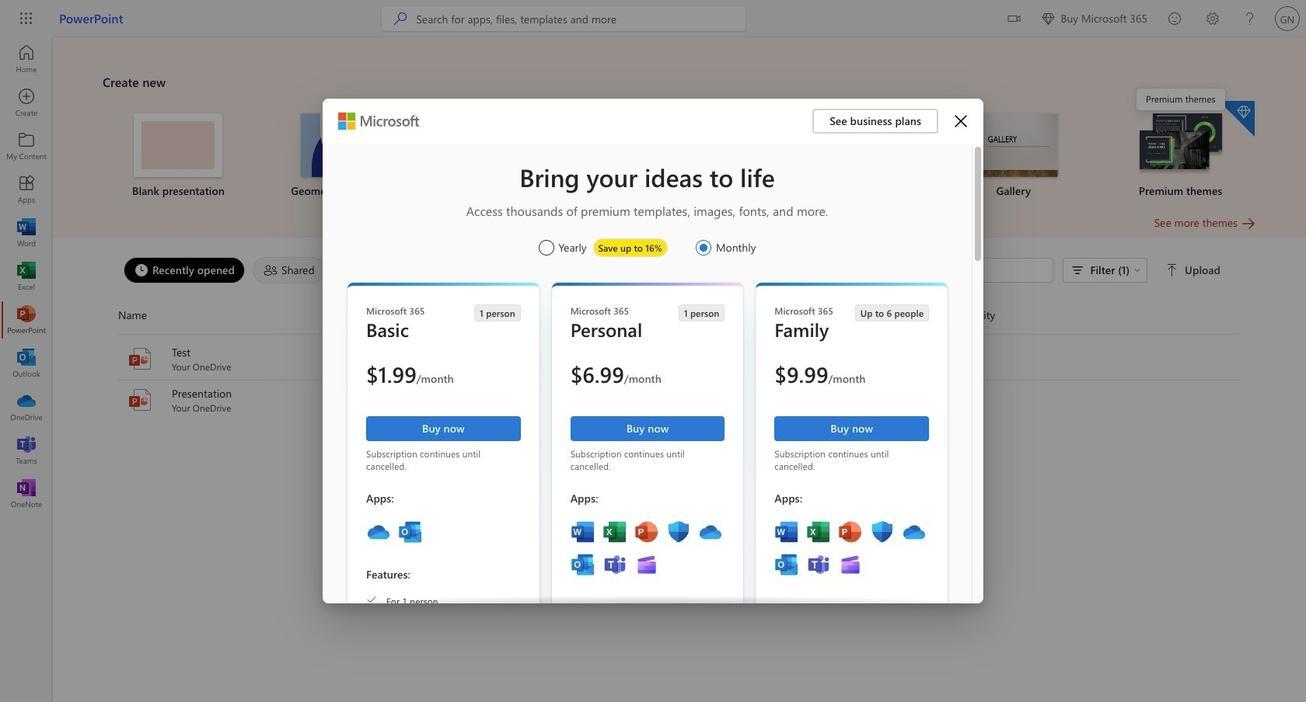 Task type: vqa. For each thing, say whether or not it's contained in the screenshot.
the top "Previous"
no



Task type: locate. For each thing, give the bounding box(es) containing it.
microsoft teams, meet, call, chat, and plan together in one app. image right outlook, manage your email, contacts, calendars, and to-do lists in one ad-free app. image
[[602, 553, 627, 578]]

universal presentation element
[[605, 114, 754, 199]]

excel, process, track, and present data and formulas in easy-to-read spreadsheets. image right word, write clear and polished documents with built-in smart features. image
[[807, 520, 831, 545]]

microsoft teams, meet, call, chat, and plan together in one app. image for clipchamp, create impressive videos with easy-to-use editing features and customizable templates. image
[[807, 553, 831, 578]]

minimalist sales pitch element
[[438, 114, 587, 199]]

onenote image
[[19, 487, 34, 502]]

powerpoint, create eye-catching presentations that stand out. image
[[838, 520, 863, 545]]

0 vertical spatial outlook, manage your email, contacts, calendars, and to-do lists in one ad-free app. image
[[398, 520, 423, 545]]

geometric color block image
[[301, 114, 390, 177]]

geometric color block element
[[271, 114, 420, 199]]

microsoft teams, meet, call, chat, and plan together in one app. image for clipchamp, create impressive videos with easy-to-use editing features and customizable templates. icon
[[602, 553, 627, 578]]

0 vertical spatial opened mar 21 cell
[[586, 351, 773, 367]]

powerpoint, create eye-catching presentations that stand out. image
[[634, 520, 659, 545]]

powerpoint image
[[128, 388, 152, 413]]

outlook, manage your email, contacts, calendars, and to-do lists in one ad-free app. image
[[398, 520, 423, 545], [775, 553, 800, 578]]

microsoft defender, protect your data and devices from hackers, scammers, and other cyber threats image
[[870, 520, 895, 545]]

name presentation cell
[[118, 386, 586, 414]]

1 horizontal spatial excel, process, track, and present data and formulas in easy-to-read spreadsheets. image
[[807, 520, 831, 545]]

2 excel, process, track, and present data and formulas in easy-to-read spreadsheets. image from the left
[[807, 520, 831, 545]]

None search field
[[382, 6, 746, 31]]

powerpoint image
[[19, 313, 34, 328], [128, 347, 152, 372]]

recently opened element
[[124, 257, 245, 284]]

home image
[[19, 51, 34, 67]]

leaf design element
[[772, 114, 921, 199]]

main content
[[53, 37, 1306, 421]]

onedrive image
[[19, 400, 34, 415]]

microsoft teams, meet, call, chat, and plan together in one app. image left clipchamp, create impressive videos with easy-to-use editing features and customizable templates. image
[[807, 553, 831, 578]]

onedrive, back up your files and photos in the cloud and access, edit, and share them from any device. image
[[366, 520, 391, 545], [698, 520, 723, 545], [902, 520, 927, 545]]

1 excel, process, track, and present data and formulas in easy-to-read spreadsheets. image from the left
[[602, 520, 627, 545]]

excel, process, track, and present data and formulas in easy-to-read spreadsheets. image for powerpoint, create eye-catching presentations that stand out. icon
[[602, 520, 627, 545]]

dialog
[[0, 0, 1306, 703]]

2 opened mar 21 cell from the top
[[586, 393, 773, 408]]

0 horizontal spatial microsoft teams, meet, call, chat, and plan together in one app. image
[[602, 553, 627, 578]]

3 tab from the left
[[330, 257, 420, 284]]

application
[[0, 37, 1306, 703]]

1 vertical spatial powerpoint image
[[128, 347, 152, 372]]

1 vertical spatial outlook, manage your email, contacts, calendars, and to-do lists in one ad-free app. image
[[775, 553, 800, 578]]

list
[[103, 100, 1257, 215]]

my content image
[[19, 138, 34, 154]]

1 horizontal spatial powerpoint image
[[128, 347, 152, 372]]

tab
[[120, 257, 249, 284], [249, 257, 330, 284], [330, 257, 420, 284]]

opened mar 21 cell for name test cell
[[586, 351, 773, 367]]

powerpoint image down excel image
[[19, 313, 34, 328]]

powerpoint image up powerpoint icon
[[128, 347, 152, 372]]

0 horizontal spatial onedrive, back up your files and photos in the cloud and access, edit, and share them from any device. image
[[366, 520, 391, 545]]

opened mar 21 cell
[[586, 351, 773, 367], [586, 393, 773, 408]]

1 microsoft teams, meet, call, chat, and plan together in one app. image from the left
[[602, 553, 627, 578]]

gallery element
[[940, 114, 1088, 199]]

clipchamp, create impressive videos with easy-to-use editing features and customizable templates. image
[[634, 553, 659, 578]]

excel, process, track, and present data and formulas in easy-to-read spreadsheets. image left powerpoint, create eye-catching presentations that stand out. icon
[[602, 520, 627, 545]]

1 horizontal spatial outlook, manage your email, contacts, calendars, and to-do lists in one ad-free app. image
[[775, 553, 800, 578]]

word image
[[19, 225, 34, 241]]

tab list
[[120, 253, 836, 288]]

onedrive, back up your files and photos in the cloud and access, edit, and share them from any device. image for word, write clear and polished documents with built-in smart features. image
[[902, 520, 927, 545]]

onedrive, back up your files and photos in the cloud and access, edit, and share them from any device. image for word, write clear and polished documents with built-in smart features. icon
[[698, 520, 723, 545]]

3 onedrive, back up your files and photos in the cloud and access, edit, and share them from any device. image from the left
[[902, 520, 927, 545]]

activity, column 4 of 4 column header
[[960, 303, 1241, 328]]

universal presentation image
[[635, 114, 724, 177]]

navigation
[[0, 37, 53, 516]]

0 horizontal spatial excel, process, track, and present data and formulas in easy-to-read spreadsheets. image
[[602, 520, 627, 545]]

microsoft teams, meet, call, chat, and plan together in one app. image
[[602, 553, 627, 578], [807, 553, 831, 578]]

0 horizontal spatial powerpoint image
[[19, 313, 34, 328]]

0 vertical spatial powerpoint image
[[19, 313, 34, 328]]

microsoft defender, protect your data and devices from hackers, scammers, and other cyber threats image
[[666, 520, 691, 545]]

apps image
[[19, 182, 34, 197]]

excel, process, track, and present data and formulas in easy-to-read spreadsheets. image
[[602, 520, 627, 545], [807, 520, 831, 545]]

2 onedrive, back up your files and photos in the cloud and access, edit, and share them from any device. image from the left
[[698, 520, 723, 545]]

1 opened mar 21 cell from the top
[[586, 351, 773, 367]]

gallery image
[[969, 114, 1058, 177]]

blank presentation element
[[104, 114, 253, 199]]

1 vertical spatial opened mar 21 cell
[[586, 393, 773, 408]]

1 onedrive, back up your files and photos in the cloud and access, edit, and share them from any device. image from the left
[[366, 520, 391, 545]]

row
[[118, 303, 1241, 335]]

1 horizontal spatial onedrive, back up your files and photos in the cloud and access, edit, and share them from any device. image
[[698, 520, 723, 545]]

name test cell
[[118, 345, 586, 373]]

2 microsoft teams, meet, call, chat, and plan together in one app. image from the left
[[807, 553, 831, 578]]

banner
[[0, 0, 1306, 37]]

2 horizontal spatial onedrive, back up your files and photos in the cloud and access, edit, and share them from any device. image
[[902, 520, 927, 545]]

1 horizontal spatial microsoft teams, meet, call, chat, and plan together in one app. image
[[807, 553, 831, 578]]



Task type: describe. For each thing, give the bounding box(es) containing it.
0 horizontal spatial outlook, manage your email, contacts, calendars, and to-do lists in one ad-free app. image
[[398, 520, 423, 545]]

premium templates diamond image
[[1219, 101, 1255, 137]]

powerpoint image inside name test cell
[[128, 347, 152, 372]]

excel, process, track, and present data and formulas in easy-to-read spreadsheets. image for powerpoint, create eye-catching presentations that stand out. image
[[807, 520, 831, 545]]

clipchamp, create impressive videos with easy-to-use editing features and customizable templates. image
[[838, 553, 863, 578]]

outlook, manage your email, contacts, calendars, and to-do lists in one ad-free app. image
[[570, 553, 595, 578]]

microsoft 365 subscription purchase journey element
[[323, 99, 984, 703]]

word, write clear and polished documents with built-in smart features. image
[[775, 520, 800, 545]]

2 tab from the left
[[249, 257, 330, 284]]

minimalist sales pitch image
[[468, 114, 557, 177]]

premium themes element
[[1107, 101, 1255, 199]]

favorites element
[[334, 257, 416, 284]]

premium themes image
[[1136, 114, 1225, 176]]

owner generic name cell
[[773, 393, 960, 408]]

opened mar 21 cell for name presentation cell
[[586, 393, 773, 408]]

create image
[[19, 95, 34, 110]]

leaf design image
[[802, 114, 891, 177]]

1 tab from the left
[[120, 257, 249, 284]]

teams image
[[19, 443, 34, 459]]

outlook image
[[19, 356, 34, 372]]

excel image
[[19, 269, 34, 285]]

word, write clear and polished documents with built-in smart features. image
[[570, 520, 595, 545]]

Search my files text field
[[845, 263, 1045, 278]]

shared element
[[253, 257, 326, 284]]

displaying 2 out of 2 files. status
[[836, 258, 1224, 283]]



